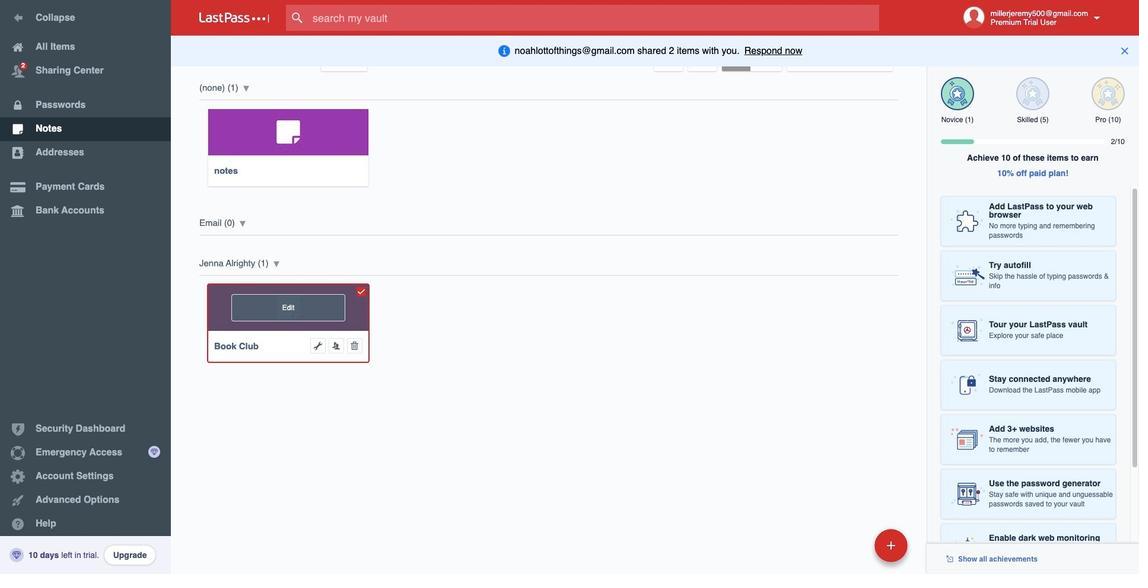 Task type: describe. For each thing, give the bounding box(es) containing it.
vault options navigation
[[171, 36, 927, 71]]

lastpass image
[[199, 12, 269, 23]]

new item navigation
[[793, 526, 915, 574]]

search my vault text field
[[286, 5, 903, 31]]

main navigation navigation
[[0, 0, 171, 574]]



Task type: locate. For each thing, give the bounding box(es) containing it.
new item element
[[793, 529, 912, 563]]

Search search field
[[286, 5, 903, 31]]



Task type: vqa. For each thing, say whether or not it's contained in the screenshot.
dialog
no



